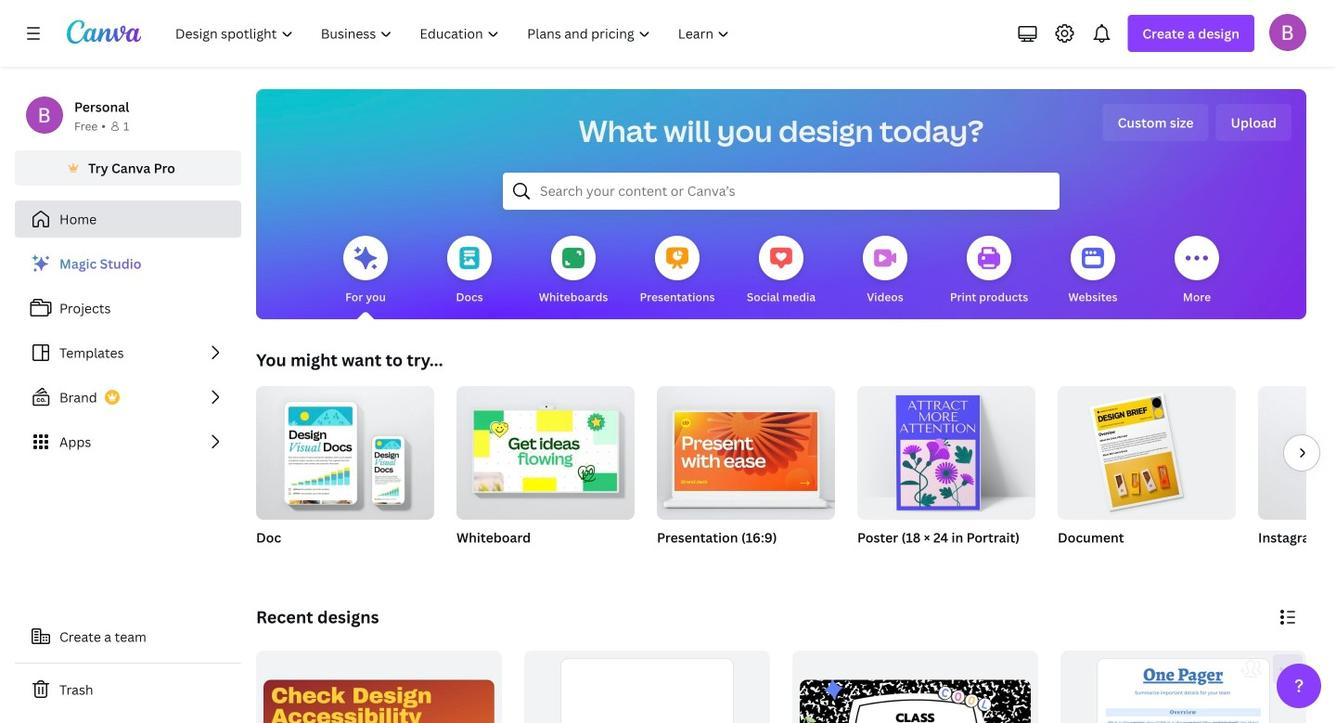 Task type: locate. For each thing, give the bounding box(es) containing it.
top level navigation element
[[163, 15, 746, 52]]

bob builder image
[[1270, 14, 1307, 51]]

group
[[256, 379, 434, 570], [256, 379, 434, 520], [457, 379, 635, 570], [457, 379, 635, 520], [657, 379, 835, 570], [657, 379, 835, 520], [858, 386, 1036, 570], [858, 386, 1036, 520], [1058, 386, 1236, 570], [1259, 386, 1336, 570], [256, 651, 502, 723], [524, 651, 770, 723], [1061, 651, 1307, 723]]

list
[[15, 245, 241, 460]]

None search field
[[503, 173, 1060, 210]]



Task type: describe. For each thing, give the bounding box(es) containing it.
Search search field
[[540, 174, 1023, 209]]



Task type: vqa. For each thing, say whether or not it's contained in the screenshot.
Create related to Create a design
no



